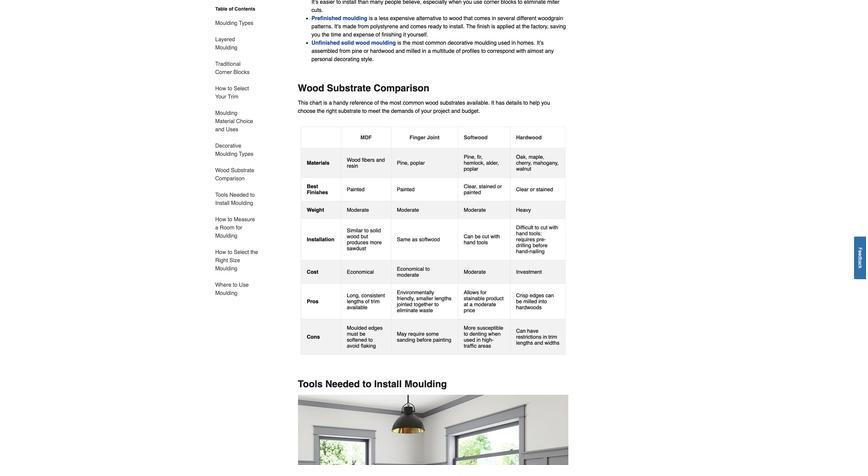 Task type: locate. For each thing, give the bounding box(es) containing it.
types down decorative
[[239, 151, 254, 157]]

2 e from the top
[[858, 253, 863, 256]]

how up your
[[215, 86, 226, 92]]

select inside 'how to select the right size moulding'
[[234, 250, 249, 256]]

1 horizontal spatial from
[[358, 24, 369, 30]]

0 horizontal spatial from
[[340, 48, 351, 54]]

the up meet
[[381, 100, 388, 106]]

1 horizontal spatial tools needed to install moulding
[[298, 379, 447, 390]]

wood substrate comparison inside 'table of contents' element
[[215, 168, 254, 182]]

0 vertical spatial most
[[412, 40, 424, 46]]

several
[[498, 15, 515, 22]]

to
[[443, 15, 448, 22], [443, 24, 448, 30], [481, 48, 486, 54], [228, 86, 232, 92], [524, 100, 528, 106], [362, 108, 367, 115], [250, 192, 255, 198], [228, 217, 232, 223], [228, 250, 232, 256], [233, 282, 238, 289], [363, 379, 372, 390]]

to inside how to measure a room for moulding
[[228, 217, 232, 223]]

and down 'material'
[[215, 127, 224, 133]]

select up size on the bottom left of the page
[[234, 250, 249, 256]]

comparison
[[374, 83, 430, 94], [215, 176, 245, 182]]

wood substrate comparison up the reference
[[298, 83, 430, 94]]

0 vertical spatial how
[[215, 86, 226, 92]]

1 vertical spatial from
[[340, 48, 351, 54]]

how for how to select your trim
[[215, 86, 226, 92]]

most up demands
[[390, 100, 402, 106]]

0 vertical spatial substrate
[[327, 83, 371, 94]]

how inside 'how to select the right size moulding'
[[215, 250, 226, 256]]

1 horizontal spatial comparison
[[374, 83, 430, 94]]

0 horizontal spatial wood substrate comparison
[[215, 168, 254, 182]]

e up d
[[858, 251, 863, 253]]

1 horizontal spatial wood substrate comparison
[[298, 83, 430, 94]]

where to use moulding link
[[215, 277, 258, 298]]

0 vertical spatial it's
[[334, 24, 341, 30]]

moulding
[[215, 20, 238, 26], [215, 45, 238, 51], [215, 110, 238, 116], [215, 151, 238, 157], [231, 200, 253, 207], [215, 233, 238, 239], [215, 266, 238, 272], [215, 291, 238, 297], [405, 379, 447, 390]]

1 vertical spatial most
[[390, 100, 402, 106]]

2 vertical spatial in
[[422, 48, 426, 54]]

1 vertical spatial wood
[[215, 168, 230, 174]]

wood inside 'table of contents' element
[[215, 168, 230, 174]]

1 vertical spatial select
[[234, 250, 249, 256]]

most
[[412, 40, 424, 46], [390, 100, 402, 106]]

2 types from the top
[[239, 151, 254, 157]]

1 horizontal spatial install
[[374, 379, 402, 390]]

0 vertical spatial wood
[[449, 15, 462, 22]]

comparison inside 'table of contents' element
[[215, 176, 245, 182]]

a left multitude in the top of the page
[[428, 48, 431, 54]]

wood substrate comparison down decorative moulding types
[[215, 168, 254, 182]]

in right the used
[[512, 40, 516, 46]]

of right table at top left
[[229, 6, 233, 12]]

1 vertical spatial wood substrate comparison
[[215, 168, 254, 182]]

wood down decorative moulding types
[[215, 168, 230, 174]]

a bedroom with decorative moulding, half slate gray walls, gray bed and blanket with white duvet. image
[[298, 395, 568, 466]]

0 horizontal spatial most
[[390, 100, 402, 106]]

moulding up made
[[343, 15, 368, 22]]

0 vertical spatial you
[[312, 32, 320, 38]]

wood
[[298, 83, 324, 94], [215, 168, 230, 174]]

the inside 'how to select the right size moulding'
[[251, 250, 258, 256]]

1 vertical spatial substrate
[[231, 168, 254, 174]]

most down yourself.
[[412, 40, 424, 46]]

meet
[[368, 108, 381, 115]]

use
[[239, 282, 249, 289]]

wood substrate comparison
[[298, 83, 430, 94], [215, 168, 254, 182]]

1 horizontal spatial needed
[[325, 379, 360, 390]]

how to select your trim link
[[215, 81, 258, 105]]

select up 'trim'
[[234, 86, 249, 92]]

d
[[858, 256, 863, 259]]

decorating
[[334, 56, 360, 63]]

1 vertical spatial in
[[512, 40, 516, 46]]

1 horizontal spatial substrate
[[327, 83, 371, 94]]

in left several
[[492, 15, 496, 22]]

comparison up demands
[[374, 83, 430, 94]]

1 vertical spatial it's
[[537, 40, 544, 46]]

1 vertical spatial you
[[542, 100, 550, 106]]

a up k
[[858, 261, 863, 264]]

table of contents
[[215, 6, 255, 12]]

and inside this chart is a handy reference of the most common wood substrates available. it has details to help you choose the right substrate to meet the demands of your project and budget.
[[451, 108, 460, 115]]

0 vertical spatial types
[[239, 20, 254, 26]]

comes up finish
[[474, 15, 491, 22]]

1 horizontal spatial common
[[425, 40, 446, 46]]

1 vertical spatial types
[[239, 151, 254, 157]]

to inside 'how to select the right size moulding'
[[228, 250, 232, 256]]

hardwood
[[370, 48, 394, 54]]

milled
[[406, 48, 421, 54]]

in inside is a less expensive alternative to wood that comes in several different woodgrain patterns. it's made from polystyrene and comes ready to install. the finish is applied at the factory, saving you the time and expense of finishing it yourself.
[[492, 15, 496, 22]]

1 horizontal spatial tools
[[298, 379, 323, 390]]

how inside how to measure a room for moulding
[[215, 217, 226, 223]]

0 horizontal spatial substrate
[[231, 168, 254, 174]]

a left less
[[374, 15, 378, 22]]

0 horizontal spatial in
[[422, 48, 426, 54]]

0 vertical spatial needed
[[230, 192, 249, 198]]

less
[[379, 15, 389, 22]]

comes
[[474, 15, 491, 22], [411, 24, 427, 30]]

0 vertical spatial tools
[[215, 192, 228, 198]]

wood down 'expense'
[[356, 40, 370, 46]]

select
[[234, 86, 249, 92], [234, 250, 249, 256]]

of down decorative
[[456, 48, 461, 54]]

types inside moulding types link
[[239, 20, 254, 26]]

0 vertical spatial in
[[492, 15, 496, 22]]

wood inside this chart is a handy reference of the most common wood substrates available. it has details to help you choose the right substrate to meet the demands of your project and budget.
[[426, 100, 439, 106]]

2 horizontal spatial moulding
[[475, 40, 497, 46]]

factory,
[[531, 24, 549, 30]]

0 horizontal spatial wood
[[215, 168, 230, 174]]

c
[[858, 264, 863, 266]]

2 horizontal spatial wood
[[449, 15, 462, 22]]

wood up install.
[[449, 15, 462, 22]]

of
[[229, 6, 233, 12], [376, 32, 380, 38], [456, 48, 461, 54], [375, 100, 379, 106], [415, 108, 420, 115]]

1 vertical spatial comparison
[[215, 176, 245, 182]]

wood up 'your' on the left top of page
[[426, 100, 439, 106]]

is right 'chart'
[[323, 100, 327, 106]]

decorative
[[215, 143, 241, 149]]

in right the "milled"
[[422, 48, 426, 54]]

comes up yourself.
[[411, 24, 427, 30]]

your
[[215, 94, 226, 100]]

1 horizontal spatial wood
[[426, 100, 439, 106]]

select for trim
[[234, 86, 249, 92]]

1 vertical spatial how
[[215, 217, 226, 223]]

1 horizontal spatial comes
[[474, 15, 491, 22]]

of down polystyrene
[[376, 32, 380, 38]]

with
[[516, 48, 526, 54]]

e up 'b'
[[858, 253, 863, 256]]

types down contents
[[239, 20, 254, 26]]

a left room
[[215, 225, 218, 231]]

0 horizontal spatial it's
[[334, 24, 341, 30]]

moulding up hardwood
[[371, 40, 396, 46]]

install.
[[449, 24, 465, 30]]

1 vertical spatial common
[[403, 100, 424, 106]]

substrate inside wood substrate comparison
[[231, 168, 254, 174]]

it's
[[334, 24, 341, 30], [537, 40, 544, 46]]

0 vertical spatial comes
[[474, 15, 491, 22]]

saving
[[550, 24, 566, 30]]

0 vertical spatial install
[[215, 200, 230, 207]]

homes.
[[518, 40, 535, 46]]

a up right
[[329, 100, 332, 106]]

1 horizontal spatial most
[[412, 40, 424, 46]]

and left the "milled"
[[396, 48, 405, 54]]

and down substrates
[[451, 108, 460, 115]]

it's up time
[[334, 24, 341, 30]]

install inside tools needed to install moulding
[[215, 200, 230, 207]]

applied
[[497, 24, 515, 30]]

how up room
[[215, 217, 226, 223]]

0 vertical spatial wood
[[298, 83, 324, 94]]

a inside is a less expensive alternative to wood that comes in several different woodgrain patterns. it's made from polystyrene and comes ready to install. the finish is applied at the factory, saving you the time and expense of finishing it yourself.
[[374, 15, 378, 22]]

2 vertical spatial how
[[215, 250, 226, 256]]

where
[[215, 282, 231, 289]]

the down it
[[403, 40, 411, 46]]

moulding material choice and uses
[[215, 110, 253, 133]]

multitude
[[433, 48, 455, 54]]

decorative
[[448, 40, 473, 46]]

the down the how to measure a room for moulding link
[[251, 250, 258, 256]]

project
[[433, 108, 450, 115]]

1 select from the top
[[234, 86, 249, 92]]

install
[[215, 200, 230, 207], [374, 379, 402, 390]]

1 vertical spatial install
[[374, 379, 402, 390]]

is a less expensive alternative to wood that comes in several different woodgrain patterns. it's made from polystyrene and comes ready to install. the finish is applied at the factory, saving you the time and expense of finishing it yourself.
[[312, 15, 566, 38]]

from up decorating
[[340, 48, 351, 54]]

0 horizontal spatial comes
[[411, 24, 427, 30]]

0 vertical spatial wood substrate comparison
[[298, 83, 430, 94]]

that
[[464, 15, 473, 22]]

0 vertical spatial select
[[234, 86, 249, 92]]

from
[[358, 24, 369, 30], [340, 48, 351, 54]]

substrate
[[327, 83, 371, 94], [231, 168, 254, 174]]

finishing
[[382, 32, 402, 38]]

to inside is the most common decorative moulding used in homes. it's assembled from pine or hardwood and milled in a multitude of profiles to correspond with almost any personal decorating style.
[[481, 48, 486, 54]]

is down the finishing
[[398, 40, 401, 46]]

you down patterns.
[[312, 32, 320, 38]]

1 types from the top
[[239, 20, 254, 26]]

1 vertical spatial tools needed to install moulding
[[298, 379, 447, 390]]

it's up almost
[[537, 40, 544, 46]]

a inside button
[[858, 261, 863, 264]]

details
[[506, 100, 522, 106]]

and
[[400, 24, 409, 30], [343, 32, 352, 38], [396, 48, 405, 54], [451, 108, 460, 115], [215, 127, 224, 133]]

substrate up handy
[[327, 83, 371, 94]]

how inside how to select your trim
[[215, 86, 226, 92]]

0 vertical spatial from
[[358, 24, 369, 30]]

f
[[858, 248, 863, 251]]

the up the unfinished
[[322, 32, 330, 38]]

alternative
[[416, 15, 442, 22]]

finish
[[477, 24, 490, 30]]

1 vertical spatial wood
[[356, 40, 370, 46]]

in
[[492, 15, 496, 22], [512, 40, 516, 46], [422, 48, 426, 54]]

comparison up tools needed to install moulding link
[[215, 176, 245, 182]]

the right meet
[[382, 108, 390, 115]]

moulding inside 'how to select the right size moulding'
[[215, 266, 238, 272]]

common up multitude in the top of the page
[[425, 40, 446, 46]]

1 how from the top
[[215, 86, 226, 92]]

substrate down "decorative moulding types" link
[[231, 168, 254, 174]]

1 horizontal spatial it's
[[537, 40, 544, 46]]

is inside is the most common decorative moulding used in homes. it's assembled from pine or hardwood and milled in a multitude of profiles to correspond with almost any personal decorating style.
[[398, 40, 401, 46]]

how to measure a room for moulding
[[215, 217, 255, 239]]

0 vertical spatial common
[[425, 40, 446, 46]]

decorative moulding types link
[[215, 138, 258, 163]]

0 vertical spatial comparison
[[374, 83, 430, 94]]

2 select from the top
[[234, 250, 249, 256]]

0 horizontal spatial needed
[[230, 192, 249, 198]]

3 how from the top
[[215, 250, 226, 256]]

0 horizontal spatial you
[[312, 32, 320, 38]]

select for right
[[234, 250, 249, 256]]

1 horizontal spatial you
[[542, 100, 550, 106]]

how up 'right'
[[215, 250, 226, 256]]

select inside how to select your trim
[[234, 86, 249, 92]]

0 horizontal spatial install
[[215, 200, 230, 207]]

0 horizontal spatial comparison
[[215, 176, 245, 182]]

handy
[[334, 100, 348, 106]]

common up demands
[[403, 100, 424, 106]]

how to select the right size moulding
[[215, 250, 258, 272]]

from inside is the most common decorative moulding used in homes. it's assembled from pine or hardwood and milled in a multitude of profiles to correspond with almost any personal decorating style.
[[340, 48, 351, 54]]

chart
[[310, 100, 322, 106]]

of inside is the most common decorative moulding used in homes. it's assembled from pine or hardwood and milled in a multitude of profiles to correspond with almost any personal decorating style.
[[456, 48, 461, 54]]

it's inside is a less expensive alternative to wood that comes in several different woodgrain patterns. it's made from polystyrene and comes ready to install. the finish is applied at the factory, saving you the time and expense of finishing it yourself.
[[334, 24, 341, 30]]

2 vertical spatial wood
[[426, 100, 439, 106]]

1 vertical spatial comes
[[411, 24, 427, 30]]

0 horizontal spatial wood
[[356, 40, 370, 46]]

e
[[858, 251, 863, 253], [858, 253, 863, 256]]

a inside is the most common decorative moulding used in homes. it's assembled from pine or hardwood and milled in a multitude of profiles to correspond with almost any personal decorating style.
[[428, 48, 431, 54]]

0 horizontal spatial common
[[403, 100, 424, 106]]

tools
[[215, 192, 228, 198], [298, 379, 323, 390]]

and up it
[[400, 24, 409, 30]]

1 horizontal spatial moulding
[[371, 40, 396, 46]]

wood
[[449, 15, 462, 22], [356, 40, 370, 46], [426, 100, 439, 106]]

for
[[236, 225, 242, 231]]

moulding inside is the most common decorative moulding used in homes. it's assembled from pine or hardwood and milled in a multitude of profiles to correspond with almost any personal decorating style.
[[475, 40, 497, 46]]

a
[[374, 15, 378, 22], [428, 48, 431, 54], [329, 100, 332, 106], [215, 225, 218, 231], [858, 261, 863, 264]]

tools needed to install moulding
[[215, 192, 255, 207], [298, 379, 447, 390]]

the
[[466, 24, 476, 30]]

0 horizontal spatial tools needed to install moulding
[[215, 192, 255, 207]]

0 horizontal spatial tools
[[215, 192, 228, 198]]

0 vertical spatial tools needed to install moulding
[[215, 192, 255, 207]]

2 how from the top
[[215, 217, 226, 223]]

from up 'expense'
[[358, 24, 369, 30]]

types inside decorative moulding types
[[239, 151, 254, 157]]

a inside this chart is a handy reference of the most common wood substrates available. it has details to help you choose the right substrate to meet the demands of your project and budget.
[[329, 100, 332, 106]]

tools needed to install moulding inside 'table of contents' element
[[215, 192, 255, 207]]

wood up 'chart'
[[298, 83, 324, 94]]

moulding down finish
[[475, 40, 497, 46]]

different
[[517, 15, 537, 22]]

2 horizontal spatial in
[[512, 40, 516, 46]]

how
[[215, 86, 226, 92], [215, 217, 226, 223], [215, 250, 226, 256]]

you right 'help'
[[542, 100, 550, 106]]

is right finish
[[492, 24, 496, 30]]

1 horizontal spatial in
[[492, 15, 496, 22]]

polystyrene
[[370, 24, 398, 30]]

1 vertical spatial tools
[[298, 379, 323, 390]]

room
[[220, 225, 234, 231]]

assembled
[[312, 48, 338, 54]]

you
[[312, 32, 320, 38], [542, 100, 550, 106]]

ready
[[428, 24, 442, 30]]



Task type: describe. For each thing, give the bounding box(es) containing it.
available.
[[467, 100, 490, 106]]

decorative moulding types
[[215, 143, 254, 157]]

a chart comparing finishes, cost, installation and more for different types or wood moulding. image
[[298, 124, 568, 358]]

the right at
[[522, 24, 530, 30]]

yourself.
[[408, 32, 428, 38]]

blocks
[[234, 69, 250, 75]]

profiles
[[462, 48, 480, 54]]

measure
[[234, 217, 255, 223]]

correspond
[[488, 48, 515, 54]]

contents
[[235, 6, 255, 12]]

unfinished solid wood moulding
[[312, 40, 396, 46]]

and up "solid"
[[343, 32, 352, 38]]

from inside is a less expensive alternative to wood that comes in several different woodgrain patterns. it's made from polystyrene and comes ready to install. the finish is applied at the factory, saving you the time and expense of finishing it yourself.
[[358, 24, 369, 30]]

this chart is a handy reference of the most common wood substrates available. it has details to help you choose the right substrate to meet the demands of your project and budget.
[[298, 100, 550, 115]]

woodgrain
[[538, 15, 563, 22]]

moulding inside how to measure a room for moulding
[[215, 233, 238, 239]]

wood substrate comparison link
[[215, 163, 258, 187]]

reference
[[350, 100, 373, 106]]

has
[[496, 100, 505, 106]]

material
[[215, 119, 235, 125]]

b
[[858, 259, 863, 261]]

how to measure a room for moulding link
[[215, 212, 258, 245]]

how to select your trim
[[215, 86, 249, 100]]

of up meet
[[375, 100, 379, 106]]

traditional corner blocks
[[215, 61, 250, 75]]

solid
[[341, 40, 354, 46]]

layered moulding
[[215, 37, 238, 51]]

1 vertical spatial needed
[[325, 379, 360, 390]]

choose
[[298, 108, 316, 115]]

your
[[421, 108, 432, 115]]

right
[[215, 258, 228, 264]]

is the most common decorative moulding used in homes. it's assembled from pine or hardwood and milled in a multitude of profiles to correspond with almost any personal decorating style.
[[312, 40, 554, 63]]

prefinished moulding
[[312, 15, 368, 22]]

any
[[545, 48, 554, 54]]

traditional corner blocks link
[[215, 56, 258, 81]]

0 horizontal spatial moulding
[[343, 15, 368, 22]]

most inside is the most common decorative moulding used in homes. it's assembled from pine or hardwood and milled in a multitude of profiles to correspond with almost any personal decorating style.
[[412, 40, 424, 46]]

this
[[298, 100, 308, 106]]

common inside this chart is a handy reference of the most common wood substrates available. it has details to help you choose the right substrate to meet the demands of your project and budget.
[[403, 100, 424, 106]]

moulding inside where to use moulding
[[215, 291, 238, 297]]

patterns.
[[312, 24, 333, 30]]

expense
[[354, 32, 374, 38]]

a inside how to measure a room for moulding
[[215, 225, 218, 231]]

at
[[516, 24, 521, 30]]

you inside this chart is a handy reference of the most common wood substrates available. it has details to help you choose the right substrate to meet the demands of your project and budget.
[[542, 100, 550, 106]]

pine
[[352, 48, 362, 54]]

moulding inside moulding material choice and uses
[[215, 110, 238, 116]]

budget.
[[462, 108, 480, 115]]

trim
[[228, 94, 239, 100]]

moulding types link
[[215, 15, 254, 31]]

almost
[[528, 48, 544, 54]]

uses
[[226, 127, 238, 133]]

f e e d b a c k button
[[854, 237, 866, 280]]

and inside moulding material choice and uses
[[215, 127, 224, 133]]

the down 'chart'
[[317, 108, 325, 115]]

how for how to measure a room for moulding
[[215, 217, 226, 223]]

moulding inside tools needed to install moulding
[[231, 200, 253, 207]]

choice
[[236, 119, 253, 125]]

you inside is a less expensive alternative to wood that comes in several different woodgrain patterns. it's made from polystyrene and comes ready to install. the finish is applied at the factory, saving you the time and expense of finishing it yourself.
[[312, 32, 320, 38]]

style.
[[361, 56, 374, 63]]

k
[[858, 266, 863, 269]]

of inside is a less expensive alternative to wood that comes in several different woodgrain patterns. it's made from polystyrene and comes ready to install. the finish is applied at the factory, saving you the time and expense of finishing it yourself.
[[376, 32, 380, 38]]

is inside this chart is a handy reference of the most common wood substrates available. it has details to help you choose the right substrate to meet the demands of your project and budget.
[[323, 100, 327, 106]]

needed inside 'table of contents' element
[[230, 192, 249, 198]]

to inside where to use moulding
[[233, 282, 238, 289]]

layered
[[215, 37, 235, 43]]

demands
[[391, 108, 414, 115]]

how for how to select the right size moulding
[[215, 250, 226, 256]]

where to use moulding
[[215, 282, 249, 297]]

substrate
[[338, 108, 361, 115]]

is left less
[[369, 15, 373, 22]]

made
[[343, 24, 356, 30]]

most inside this chart is a handy reference of the most common wood substrates available. it has details to help you choose the right substrate to meet the demands of your project and budget.
[[390, 100, 402, 106]]

moulding inside decorative moulding types
[[215, 151, 238, 157]]

it
[[403, 32, 406, 38]]

substrates
[[440, 100, 465, 106]]

right
[[326, 108, 337, 115]]

used
[[498, 40, 510, 46]]

table
[[215, 6, 227, 12]]

prefinished
[[312, 15, 341, 22]]

moulding material choice and uses link
[[215, 105, 258, 138]]

common inside is the most common decorative moulding used in homes. it's assembled from pine or hardwood and milled in a multitude of profiles to correspond with almost any personal decorating style.
[[425, 40, 446, 46]]

tools inside tools needed to install moulding
[[215, 192, 228, 198]]

how to select the right size moulding link
[[215, 245, 258, 277]]

unfinished solid wood moulding link
[[312, 40, 396, 46]]

unfinished
[[312, 40, 340, 46]]

tools needed to install moulding link
[[215, 187, 258, 212]]

layered moulding link
[[215, 31, 258, 56]]

help
[[530, 100, 540, 106]]

size
[[230, 258, 240, 264]]

personal
[[312, 56, 333, 63]]

of left 'your' on the left top of page
[[415, 108, 420, 115]]

time
[[331, 32, 341, 38]]

f e e d b a c k
[[858, 248, 863, 269]]

1 horizontal spatial wood
[[298, 83, 324, 94]]

the inside is the most common decorative moulding used in homes. it's assembled from pine or hardwood and milled in a multitude of profiles to correspond with almost any personal decorating style.
[[403, 40, 411, 46]]

it
[[491, 100, 494, 106]]

to inside how to select your trim
[[228, 86, 232, 92]]

expensive
[[390, 15, 415, 22]]

or
[[364, 48, 369, 54]]

table of contents element
[[207, 5, 258, 298]]

it's inside is the most common decorative moulding used in homes. it's assembled from pine or hardwood and milled in a multitude of profiles to correspond with almost any personal decorating style.
[[537, 40, 544, 46]]

traditional
[[215, 61, 241, 67]]

wood inside is a less expensive alternative to wood that comes in several different woodgrain patterns. it's made from polystyrene and comes ready to install. the finish is applied at the factory, saving you the time and expense of finishing it yourself.
[[449, 15, 462, 22]]

and inside is the most common decorative moulding used in homes. it's assembled from pine or hardwood and milled in a multitude of profiles to correspond with almost any personal decorating style.
[[396, 48, 405, 54]]

prefinished moulding link
[[312, 15, 368, 22]]

corner
[[215, 69, 232, 75]]

1 e from the top
[[858, 251, 863, 253]]



Task type: vqa. For each thing, say whether or not it's contained in the screenshot.
.48
no



